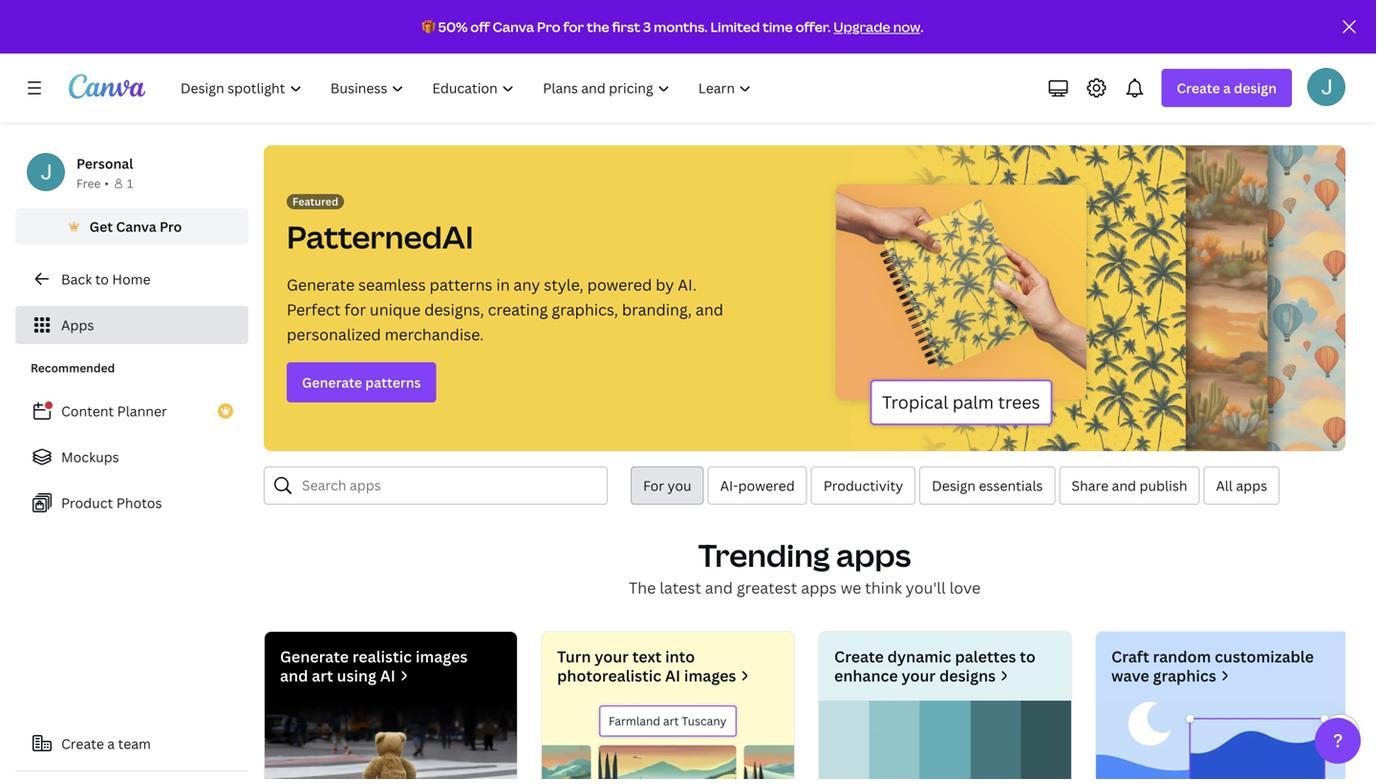 Task type: describe. For each thing, give the bounding box(es) containing it.
apps for all
[[1236, 476, 1268, 495]]

design
[[1234, 79, 1277, 97]]

generate for generate realistic images and art using ai
[[280, 646, 349, 667]]

first
[[612, 18, 640, 36]]

generate realistic images and art using ai button
[[264, 631, 518, 779]]

generate for generate patterns
[[302, 373, 362, 391]]

latest
[[660, 577, 701, 598]]

unique
[[370, 299, 421, 320]]

style,
[[544, 274, 584, 295]]

branding,
[[622, 299, 692, 320]]

wave generator image
[[1096, 701, 1349, 779]]

shade image
[[819, 701, 1072, 779]]

share and publish
[[1072, 476, 1188, 495]]

patterns inside generate patterns button
[[365, 373, 421, 391]]

design essentials
[[932, 476, 1043, 495]]

and inside generate seamless patterns in any style, powered by ai. perfect for unique designs, creating graphics, branding, and personalized merchandise.
[[696, 299, 724, 320]]

ai inside generate realistic images and art using ai
[[380, 665, 396, 686]]

turn your text into photorealistic ai images button
[[541, 631, 795, 779]]

your inside create dynamic palettes to enhance your designs
[[902, 665, 936, 686]]

dynamic
[[888, 646, 952, 667]]

essentials
[[979, 476, 1043, 495]]

you
[[668, 476, 692, 495]]

50%
[[438, 18, 468, 36]]

by
[[656, 274, 674, 295]]

images inside generate realistic images and art using ai
[[416, 646, 468, 667]]

create for create a design
[[1177, 79, 1220, 97]]

photos
[[116, 494, 162, 512]]

publish
[[1140, 476, 1188, 495]]

free
[[76, 175, 101, 191]]

create a design
[[1177, 79, 1277, 97]]

1
[[127, 175, 133, 191]]

personalized
[[287, 324, 381, 345]]

a for design
[[1224, 79, 1231, 97]]

off
[[471, 18, 490, 36]]

mockups
[[61, 448, 119, 466]]

turn your text into photorealistic ai images
[[557, 646, 736, 686]]

creating
[[488, 299, 548, 320]]

apps link
[[15, 306, 249, 344]]

imagen image
[[542, 701, 794, 779]]

3
[[643, 18, 651, 36]]

generate patterns button
[[287, 362, 436, 402]]

share and publish button
[[1059, 466, 1200, 505]]

0 horizontal spatial to
[[95, 270, 109, 288]]

limited
[[711, 18, 760, 36]]

john smith image
[[1308, 68, 1346, 106]]

design essentials button
[[920, 466, 1056, 505]]

create a team button
[[15, 725, 249, 763]]

trending apps the latest and greatest apps we think you'll love
[[629, 534, 981, 598]]

create for create dynamic palettes to enhance your designs
[[834, 646, 884, 667]]

designs,
[[424, 299, 484, 320]]

patterns inside generate seamless patterns in any style, powered by ai. perfect for unique designs, creating graphics, branding, and personalized merchandise.
[[430, 274, 493, 295]]

in
[[496, 274, 510, 295]]

text
[[633, 646, 662, 667]]

content planner
[[61, 402, 167, 420]]

product photos link
[[15, 484, 249, 522]]

🎁 50% off canva pro for the first 3 months. limited time offer. upgrade now .
[[422, 18, 924, 36]]

palettes
[[955, 646, 1016, 667]]

patternedai
[[287, 216, 474, 258]]

love
[[950, 577, 981, 598]]

and inside generate realistic images and art using ai
[[280, 665, 308, 686]]

graphics
[[1153, 665, 1217, 686]]

random
[[1153, 646, 1211, 667]]

the
[[587, 18, 609, 36]]

featured
[[292, 194, 338, 208]]

offer.
[[796, 18, 831, 36]]

product photos
[[61, 494, 162, 512]]

generate seamless patterns in any style, powered by ai. perfect for unique designs, creating graphics, branding, and personalized merchandise.
[[287, 274, 724, 345]]

back
[[61, 270, 92, 288]]

apps for trending
[[836, 534, 911, 576]]

featured patternedai
[[287, 194, 474, 258]]

months.
[[654, 18, 708, 36]]

your inside turn your text into photorealistic ai images
[[595, 646, 629, 667]]

images inside turn your text into photorealistic ai images
[[684, 665, 736, 686]]

.
[[921, 18, 924, 36]]

craft random customizable wave graphics
[[1112, 646, 1314, 686]]

create a design button
[[1162, 69, 1292, 107]]

think
[[865, 577, 902, 598]]

now
[[893, 18, 921, 36]]

enhance
[[834, 665, 898, 686]]

art
[[312, 665, 333, 686]]

all apps
[[1216, 476, 1268, 495]]

productivity button
[[811, 466, 916, 505]]

designs
[[940, 665, 996, 686]]

a text box shows "tropical palm trees" and behind it is a photo of two hands holding a spiral bound notebook with a repeating pattern of palm trees on the cover. behind that are more patterns. one is of cacti in the desert and the other is hot air balloons in the clouds. image
[[803, 145, 1346, 451]]

content
[[61, 402, 114, 420]]

1 horizontal spatial canva
[[493, 18, 534, 36]]

powered inside ai-powered button
[[738, 476, 795, 495]]



Task type: locate. For each thing, give the bounding box(es) containing it.
to inside create dynamic palettes to enhance your designs
[[1020, 646, 1036, 667]]

1 horizontal spatial a
[[1224, 79, 1231, 97]]

perfect
[[287, 299, 341, 320]]

ai-powered button
[[708, 466, 807, 505]]

1 horizontal spatial create
[[834, 646, 884, 667]]

generate for generate seamless patterns in any style, powered by ai. perfect for unique designs, creating graphics, branding, and personalized merchandise.
[[287, 274, 355, 295]]

0 horizontal spatial powered
[[587, 274, 652, 295]]

1 horizontal spatial images
[[684, 665, 736, 686]]

•
[[104, 175, 109, 191]]

apps left we
[[801, 577, 837, 598]]

create dynamic palettes to enhance your designs
[[834, 646, 1036, 686]]

generate patterns
[[302, 373, 421, 391]]

0 vertical spatial a
[[1224, 79, 1231, 97]]

for left the at the top left of page
[[563, 18, 584, 36]]

planner
[[117, 402, 167, 420]]

images
[[416, 646, 468, 667], [684, 665, 736, 686]]

and right latest
[[705, 577, 733, 598]]

mockups link
[[15, 438, 249, 476]]

create dynamic palettes to enhance your designs button
[[818, 631, 1072, 779]]

0 vertical spatial canva
[[493, 18, 534, 36]]

generate inside generate realistic images and art using ai
[[280, 646, 349, 667]]

all
[[1216, 476, 1233, 495]]

and right share
[[1112, 476, 1137, 495]]

a inside dropdown button
[[1224, 79, 1231, 97]]

1 horizontal spatial ai
[[665, 665, 681, 686]]

1 horizontal spatial your
[[902, 665, 936, 686]]

1 vertical spatial pro
[[160, 217, 182, 236]]

1 vertical spatial generate
[[302, 373, 362, 391]]

Input field to search for apps search field
[[302, 467, 596, 504]]

photorealistic
[[557, 665, 662, 686]]

apps
[[61, 316, 94, 334]]

patterns down merchandise.
[[365, 373, 421, 391]]

your
[[595, 646, 629, 667], [902, 665, 936, 686]]

and left art
[[280, 665, 308, 686]]

create inside create dynamic palettes to enhance your designs
[[834, 646, 884, 667]]

canva
[[493, 18, 534, 36], [116, 217, 156, 236]]

apps right "all"
[[1236, 476, 1268, 495]]

design
[[932, 476, 976, 495]]

pro inside the get canva pro button
[[160, 217, 182, 236]]

powered inside generate seamless patterns in any style, powered by ai. perfect for unique designs, creating graphics, branding, and personalized merchandise.
[[587, 274, 652, 295]]

ai
[[380, 665, 396, 686], [665, 665, 681, 686]]

turn
[[557, 646, 591, 667]]

apps
[[1236, 476, 1268, 495], [836, 534, 911, 576], [801, 577, 837, 598]]

to
[[95, 270, 109, 288], [1020, 646, 1036, 667]]

create left team
[[61, 735, 104, 753]]

create for create a team
[[61, 735, 104, 753]]

2 vertical spatial apps
[[801, 577, 837, 598]]

apps up think
[[836, 534, 911, 576]]

powered
[[587, 274, 652, 295], [738, 476, 795, 495]]

generate inside button
[[302, 373, 362, 391]]

🎁
[[422, 18, 435, 36]]

merchandise.
[[385, 324, 484, 345]]

2 ai from the left
[[665, 665, 681, 686]]

product
[[61, 494, 113, 512]]

for you button
[[631, 466, 704, 505]]

to right the back
[[95, 270, 109, 288]]

0 vertical spatial for
[[563, 18, 584, 36]]

we
[[841, 577, 861, 598]]

patterns up designs,
[[430, 274, 493, 295]]

powered up trending
[[738, 476, 795, 495]]

using
[[337, 665, 377, 686]]

productivity
[[824, 476, 903, 495]]

for up personalized
[[344, 299, 366, 320]]

get
[[90, 217, 113, 236]]

generate left realistic
[[280, 646, 349, 667]]

personal
[[76, 154, 133, 173]]

create a team
[[61, 735, 151, 753]]

0 vertical spatial generate
[[287, 274, 355, 295]]

for
[[563, 18, 584, 36], [344, 299, 366, 320]]

generate
[[287, 274, 355, 295], [302, 373, 362, 391], [280, 646, 349, 667]]

list
[[15, 392, 249, 522]]

for you
[[643, 476, 692, 495]]

the
[[629, 577, 656, 598]]

for
[[643, 476, 664, 495]]

ai-powered
[[720, 476, 795, 495]]

back to home link
[[15, 260, 249, 298]]

0 horizontal spatial your
[[595, 646, 629, 667]]

recommended
[[31, 360, 115, 376]]

0 vertical spatial create
[[1177, 79, 1220, 97]]

all apps button
[[1204, 466, 1280, 505]]

share
[[1072, 476, 1109, 495]]

canva inside button
[[116, 217, 156, 236]]

top level navigation element
[[168, 69, 768, 107]]

ai.
[[678, 274, 697, 295]]

into
[[665, 646, 695, 667]]

1 vertical spatial for
[[344, 299, 366, 320]]

generate inside generate seamless patterns in any style, powered by ai. perfect for unique designs, creating graphics, branding, and personalized merchandise.
[[287, 274, 355, 295]]

a inside button
[[107, 735, 115, 753]]

free •
[[76, 175, 109, 191]]

pro up back to home link
[[160, 217, 182, 236]]

you'll
[[906, 577, 946, 598]]

1 vertical spatial create
[[834, 646, 884, 667]]

generate down personalized
[[302, 373, 362, 391]]

0 vertical spatial apps
[[1236, 476, 1268, 495]]

1 horizontal spatial pro
[[537, 18, 561, 36]]

pro left the at the top left of page
[[537, 18, 561, 36]]

list containing content planner
[[15, 392, 249, 522]]

2 vertical spatial create
[[61, 735, 104, 753]]

home
[[112, 270, 151, 288]]

1 ai from the left
[[380, 665, 396, 686]]

2 horizontal spatial create
[[1177, 79, 1220, 97]]

create left design
[[1177, 79, 1220, 97]]

images right text
[[684, 665, 736, 686]]

graphics,
[[552, 299, 618, 320]]

1 vertical spatial powered
[[738, 476, 795, 495]]

2 vertical spatial generate
[[280, 646, 349, 667]]

seamless
[[358, 274, 426, 295]]

0 horizontal spatial patterns
[[365, 373, 421, 391]]

0 horizontal spatial ai
[[380, 665, 396, 686]]

and inside trending apps the latest and greatest apps we think you'll love
[[705, 577, 733, 598]]

1 horizontal spatial patterns
[[430, 274, 493, 295]]

a for team
[[107, 735, 115, 753]]

canva right get
[[116, 217, 156, 236]]

1 horizontal spatial to
[[1020, 646, 1036, 667]]

0 vertical spatial patterns
[[430, 274, 493, 295]]

create inside dropdown button
[[1177, 79, 1220, 97]]

1 vertical spatial a
[[107, 735, 115, 753]]

and down 'ai.'
[[696, 299, 724, 320]]

a left team
[[107, 735, 115, 753]]

to right the palettes in the bottom of the page
[[1020, 646, 1036, 667]]

0 vertical spatial pro
[[537, 18, 561, 36]]

ai inside turn your text into photorealistic ai images
[[665, 665, 681, 686]]

ai right text
[[665, 665, 681, 686]]

0 vertical spatial to
[[95, 270, 109, 288]]

craft random customizable wave graphics button
[[1095, 631, 1350, 779]]

customizable
[[1215, 646, 1314, 667]]

1 horizontal spatial for
[[563, 18, 584, 36]]

0 horizontal spatial canva
[[116, 217, 156, 236]]

trending
[[698, 534, 830, 576]]

ai right using
[[380, 665, 396, 686]]

0 vertical spatial powered
[[587, 274, 652, 295]]

1 horizontal spatial powered
[[738, 476, 795, 495]]

craft
[[1112, 646, 1150, 667]]

canva right "off"
[[493, 18, 534, 36]]

back to home
[[61, 270, 151, 288]]

1 vertical spatial apps
[[836, 534, 911, 576]]

for inside generate seamless patterns in any style, powered by ai. perfect for unique designs, creating graphics, branding, and personalized merchandise.
[[344, 299, 366, 320]]

0 horizontal spatial pro
[[160, 217, 182, 236]]

ai-
[[720, 476, 738, 495]]

0 horizontal spatial images
[[416, 646, 468, 667]]

images right realistic
[[416, 646, 468, 667]]

content planner link
[[15, 392, 249, 430]]

a left design
[[1224, 79, 1231, 97]]

1 vertical spatial patterns
[[365, 373, 421, 391]]

time
[[763, 18, 793, 36]]

your left text
[[595, 646, 629, 667]]

apps inside button
[[1236, 476, 1268, 495]]

upgrade
[[834, 18, 891, 36]]

generate up perfect
[[287, 274, 355, 295]]

create left dynamic
[[834, 646, 884, 667]]

0 horizontal spatial for
[[344, 299, 366, 320]]

dall·e image
[[265, 701, 517, 779]]

1 vertical spatial canva
[[116, 217, 156, 236]]

wave
[[1112, 665, 1150, 686]]

upgrade now button
[[834, 18, 921, 36]]

1 vertical spatial to
[[1020, 646, 1036, 667]]

powered up graphics,
[[587, 274, 652, 295]]

your left designs on the bottom
[[902, 665, 936, 686]]

create
[[1177, 79, 1220, 97], [834, 646, 884, 667], [61, 735, 104, 753]]

get canva pro
[[90, 217, 182, 236]]

0 horizontal spatial create
[[61, 735, 104, 753]]

generate realistic images and art using ai
[[280, 646, 468, 686]]

realistic
[[352, 646, 412, 667]]

0 horizontal spatial a
[[107, 735, 115, 753]]



Task type: vqa. For each thing, say whether or not it's contained in the screenshot.
THE "CHRISTINA OVERA" ICON
no



